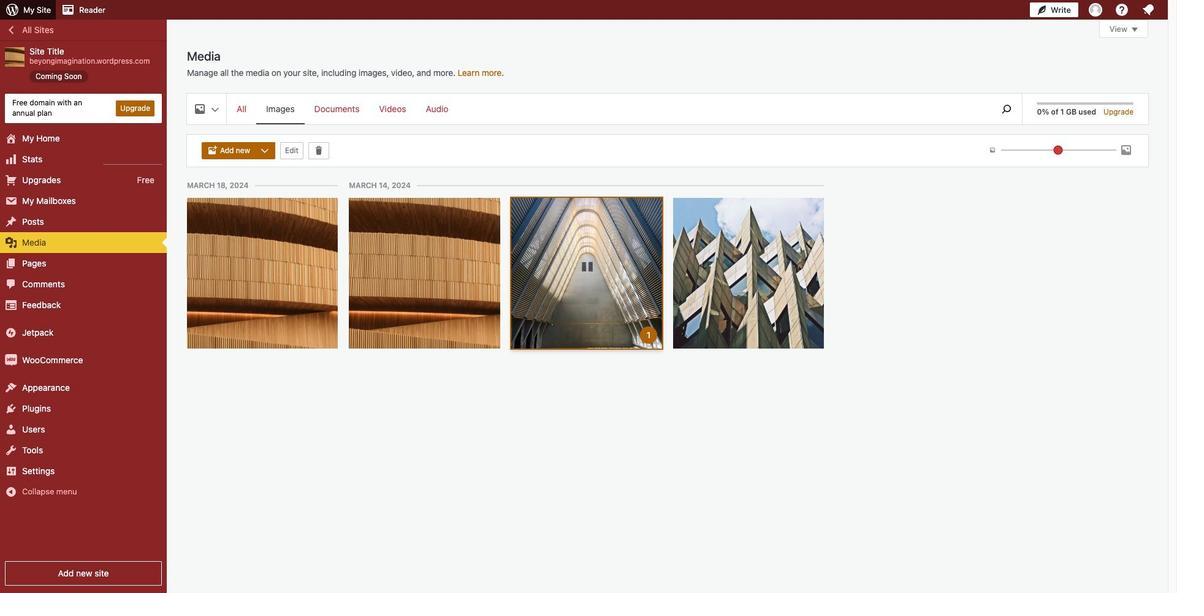 Task type: describe. For each thing, give the bounding box(es) containing it.
highest hourly views 0 image
[[104, 157, 162, 165]]

my profile image
[[1089, 3, 1102, 17]]

1 img image from the top
[[5, 327, 17, 339]]

cropped b3f2c tt4_post_3 scaled 1 image
[[187, 198, 338, 349]]

help image
[[1115, 2, 1129, 17]]

2 img image from the top
[[5, 354, 17, 366]]

manage your notifications image
[[1141, 2, 1156, 17]]



Task type: locate. For each thing, give the bounding box(es) containing it.
None range field
[[1001, 145, 1116, 156]]

0 vertical spatial img image
[[5, 327, 17, 339]]

1 vertical spatial img image
[[5, 354, 17, 366]]

menu
[[227, 94, 985, 124]]

group
[[202, 142, 280, 159]]

None search field
[[992, 94, 1022, 124]]

closed image
[[1132, 28, 1138, 32]]

img image
[[5, 327, 17, 339], [5, 354, 17, 366]]

placeholder image image
[[673, 164, 824, 383], [511, 188, 662, 359], [311, 198, 538, 349]]

open search image
[[992, 102, 1022, 116]]

main content
[[187, 20, 1148, 383]]



Task type: vqa. For each thing, say whether or not it's contained in the screenshot.
first IMG
yes



